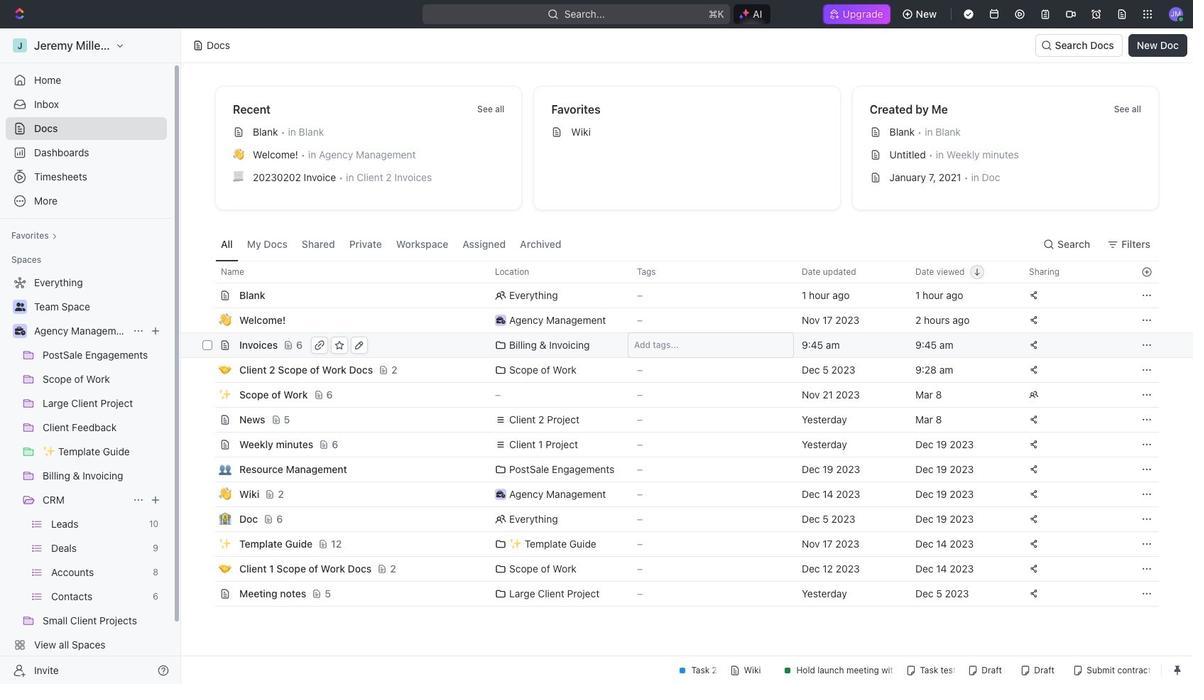 Task type: locate. For each thing, give the bounding box(es) containing it.
business time image
[[497, 317, 505, 324], [15, 327, 25, 335], [497, 491, 505, 498]]

table
[[181, 261, 1194, 607]]

row
[[200, 261, 1160, 284], [200, 283, 1160, 308], [200, 308, 1160, 333], [181, 333, 1194, 358], [200, 357, 1160, 383], [200, 382, 1160, 408], [200, 407, 1160, 433], [200, 432, 1160, 458], [200, 457, 1160, 483], [200, 482, 1160, 507], [200, 507, 1160, 532], [200, 532, 1160, 557], [200, 556, 1160, 582], [200, 581, 1160, 607]]

tree
[[6, 271, 167, 681]]

sidebar navigation
[[0, 28, 184, 684]]

tab list
[[215, 227, 568, 261]]

0 vertical spatial business time image
[[497, 317, 505, 324]]



Task type: describe. For each thing, give the bounding box(es) containing it.
user group image
[[15, 303, 25, 311]]

1 vertical spatial business time image
[[15, 327, 25, 335]]

jeremy miller's workspace, , element
[[13, 38, 27, 53]]

2 vertical spatial business time image
[[497, 491, 505, 498]]

tree inside sidebar navigation
[[6, 271, 167, 681]]



Task type: vqa. For each thing, say whether or not it's contained in the screenshot.
"table"
yes



